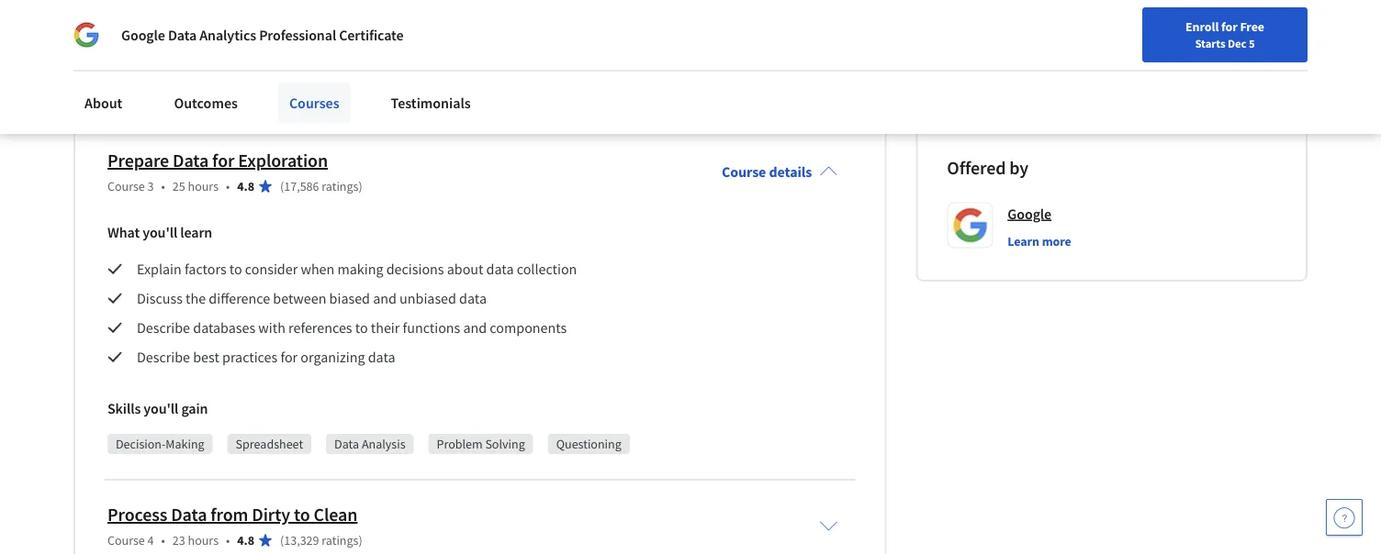 Task type: describe. For each thing, give the bounding box(es) containing it.
learn more
[[1008, 234, 1071, 250]]

testimonials link
[[380, 83, 482, 123]]

exploration
[[238, 150, 328, 173]]

course for course details
[[722, 163, 766, 181]]

0 horizontal spatial and
[[373, 290, 397, 308]]

databases
[[193, 319, 255, 337]]

1 vertical spatial data
[[459, 290, 487, 308]]

23
[[172, 533, 185, 549]]

google for google career certificates google
[[1004, 49, 1048, 67]]

analytics
[[200, 26, 256, 44]]

spreadsheet
[[236, 437, 303, 453]]

process data from dirty to clean
[[107, 504, 358, 527]]

process
[[107, 504, 167, 527]]

about
[[447, 260, 483, 279]]

( for dirty
[[280, 533, 284, 549]]

professional
[[259, 26, 336, 44]]

google career certificates google
[[1004, 49, 1165, 86]]

their
[[371, 319, 400, 337]]

free
[[1240, 18, 1264, 35]]

offered
[[947, 156, 1006, 179]]

gain
[[181, 400, 208, 418]]

4.8 for dirty
[[237, 533, 254, 549]]

for inside enroll for free starts dec 5
[[1221, 18, 1237, 35]]

) for prepare data for exploration
[[359, 179, 362, 195]]

details
[[769, 163, 812, 181]]

references
[[288, 319, 352, 337]]

skills
[[107, 400, 141, 418]]

( 17,586 ratings )
[[280, 179, 362, 195]]

problem solving
[[437, 437, 525, 453]]

to up 13,329
[[294, 504, 310, 527]]

learn
[[180, 224, 212, 242]]

what
[[107, 224, 140, 242]]

ask
[[107, 58, 135, 81]]

25
[[172, 179, 185, 195]]

ask questions to make data-driven decisions link
[[107, 58, 456, 81]]

5
[[1249, 36, 1255, 51]]

enroll for free starts dec 5
[[1185, 18, 1264, 51]]

to up the difference
[[229, 260, 242, 279]]

decisions
[[382, 58, 456, 81]]

1 horizontal spatial for
[[280, 348, 298, 367]]

hours for from
[[188, 533, 219, 549]]

functions
[[403, 319, 460, 337]]

certificates
[[1095, 49, 1165, 67]]

components
[[490, 319, 567, 337]]

clean
[[314, 504, 358, 527]]

google data analytics professional certificate
[[121, 26, 404, 44]]

learn
[[1008, 234, 1039, 250]]

data-
[[285, 58, 327, 81]]

course 2
[[107, 87, 154, 103]]

( 13,329 ratings )
[[280, 533, 362, 549]]

ratings for prepare data for exploration
[[322, 179, 359, 195]]

0 horizontal spatial for
[[212, 150, 235, 173]]

google link
[[1008, 203, 1051, 225]]

21
[[172, 87, 185, 103]]

best
[[193, 348, 219, 367]]

( for exploration
[[280, 179, 284, 195]]

practices
[[222, 348, 278, 367]]

describe for describe best practices for organizing data
[[137, 348, 190, 367]]

describe for describe databases with references to their functions and components
[[137, 319, 190, 337]]

by
[[1009, 156, 1029, 179]]

process data from dirty to clean link
[[107, 504, 358, 527]]

about
[[84, 94, 122, 112]]

dirty
[[252, 504, 290, 527]]

) for process data from dirty to clean
[[359, 533, 362, 549]]

collection
[[517, 260, 577, 279]]

4
[[147, 533, 154, 549]]

4.8 for exploration
[[237, 179, 254, 195]]

4.7
[[237, 87, 254, 103]]

between
[[273, 290, 326, 308]]

difference
[[209, 290, 270, 308]]

explain factors to consider when making decisions about data collection
[[137, 260, 577, 279]]

13,329
[[284, 533, 319, 549]]

discuss
[[137, 290, 183, 308]]

analysis
[[362, 437, 405, 453]]

factors
[[185, 260, 226, 279]]

organizing
[[301, 348, 365, 367]]

skills you'll gain
[[107, 400, 208, 418]]

• down from
[[226, 533, 230, 549]]

questioning
[[556, 437, 621, 453]]

course 3 • 25 hours •
[[107, 179, 230, 195]]

data for from
[[171, 504, 207, 527]]

2 vertical spatial data
[[368, 348, 395, 367]]

1 hours from the top
[[188, 87, 219, 103]]

explain
[[137, 260, 182, 279]]

make
[[241, 58, 282, 81]]

data for analytics
[[168, 26, 197, 44]]

help center image
[[1333, 507, 1355, 529]]

problem
[[437, 437, 483, 453]]

1 ( from the top
[[280, 87, 284, 103]]

google career certificates link
[[1004, 49, 1165, 67]]

course details
[[722, 163, 812, 181]]

28,867
[[284, 87, 319, 103]]

courses
[[289, 94, 339, 112]]



Task type: vqa. For each thing, say whether or not it's contained in the screenshot.
bottom ratings
yes



Task type: locate. For each thing, give the bounding box(es) containing it.
data right about
[[486, 260, 514, 279]]

1 4.8 from the top
[[237, 179, 254, 195]]

you'll
[[143, 224, 177, 242], [144, 400, 178, 418]]

ratings down driven
[[322, 87, 359, 103]]

2 vertical spatial ratings
[[322, 533, 359, 549]]

17,586
[[284, 179, 319, 195]]

ask questions to make data-driven decisions
[[107, 58, 456, 81]]

2 hours from the top
[[188, 179, 219, 195]]

2 vertical spatial (
[[280, 533, 284, 549]]

google down google career certificates link
[[1004, 70, 1042, 86]]

dec
[[1228, 36, 1246, 51]]

course left details
[[722, 163, 766, 181]]

None search field
[[262, 11, 620, 48]]

and up "their"
[[373, 290, 397, 308]]

data
[[486, 260, 514, 279], [459, 290, 487, 308], [368, 348, 395, 367]]

2 vertical spatial for
[[280, 348, 298, 367]]

data up questions
[[168, 26, 197, 44]]

when
[[301, 260, 335, 279]]

course for course 3 • 25 hours •
[[107, 179, 145, 195]]

for left exploration on the top of the page
[[212, 150, 235, 173]]

prepare data for exploration link
[[107, 150, 328, 173]]

1 vertical spatial and
[[463, 319, 487, 337]]

0 vertical spatial for
[[1221, 18, 1237, 35]]

questions
[[139, 58, 217, 81]]

2 describe from the top
[[137, 348, 190, 367]]

course left 2
[[107, 87, 145, 103]]

outcomes link
[[163, 83, 249, 123]]

3
[[147, 179, 154, 195]]

career
[[1051, 49, 1092, 67]]

making
[[337, 260, 383, 279]]

( down exploration on the top of the page
[[280, 179, 284, 195]]

• left 4.7
[[226, 87, 230, 103]]

learn more button
[[1008, 233, 1071, 251]]

3 ratings from the top
[[322, 533, 359, 549]]

courses link
[[278, 83, 350, 123]]

course
[[107, 87, 145, 103], [722, 163, 766, 181], [107, 179, 145, 195], [107, 533, 145, 549]]

4.8 down process data from dirty to clean link
[[237, 533, 254, 549]]

testimonials
[[391, 94, 471, 112]]

21 hours •
[[172, 87, 230, 103]]

enroll
[[1185, 18, 1219, 35]]

3 ( from the top
[[280, 533, 284, 549]]

decision-making
[[116, 437, 204, 453]]

biased
[[329, 290, 370, 308]]

unbiased
[[400, 290, 456, 308]]

• for course 3 • 25 hours •
[[161, 179, 165, 195]]

google up the ask
[[121, 26, 165, 44]]

hours
[[188, 87, 219, 103], [188, 179, 219, 195], [188, 533, 219, 549]]

data down about
[[459, 290, 487, 308]]

data analysis
[[334, 437, 405, 453]]

3 hours from the top
[[188, 533, 219, 549]]

• right 4
[[161, 533, 165, 549]]

google for google data analytics professional certificate
[[121, 26, 165, 44]]

1 vertical spatial you'll
[[144, 400, 178, 418]]

certificate
[[339, 26, 404, 44]]

course left 3
[[107, 179, 145, 195]]

data down "their"
[[368, 348, 395, 367]]

data for for
[[173, 150, 209, 173]]

1 describe from the top
[[137, 319, 190, 337]]

menu item
[[996, 18, 1114, 78]]

solving
[[485, 437, 525, 453]]

decision-
[[116, 437, 166, 453]]

2 4.8 from the top
[[237, 533, 254, 549]]

0 vertical spatial hours
[[188, 87, 219, 103]]

hours right 25
[[188, 179, 219, 195]]

and right functions
[[463, 319, 487, 337]]

you'll for gain
[[144, 400, 178, 418]]

• right 3
[[161, 179, 165, 195]]

0 vertical spatial ratings
[[322, 87, 359, 103]]

and
[[373, 290, 397, 308], [463, 319, 487, 337]]

ratings right 17,586
[[322, 179, 359, 195]]

making
[[166, 437, 204, 453]]

0 vertical spatial 4.8
[[237, 179, 254, 195]]

hours right 21
[[188, 87, 219, 103]]

for down the with
[[280, 348, 298, 367]]

) right 17,586
[[359, 179, 362, 195]]

describe left best
[[137, 348, 190, 367]]

prepare data for exploration
[[107, 150, 328, 173]]

2
[[147, 87, 154, 103]]

) right 13,329
[[359, 533, 362, 549]]

0 vertical spatial )
[[359, 179, 362, 195]]

for up dec
[[1221, 18, 1237, 35]]

2 ( from the top
[[280, 179, 284, 195]]

you'll left 'gain'
[[144, 400, 178, 418]]

describe
[[137, 319, 190, 337], [137, 348, 190, 367]]

0 vertical spatial describe
[[137, 319, 190, 337]]

2 ) from the top
[[359, 533, 362, 549]]

0 vertical spatial and
[[373, 290, 397, 308]]

course for course 2
[[107, 87, 145, 103]]

describe best practices for organizing data
[[137, 348, 395, 367]]

ratings
[[322, 87, 359, 103], [322, 179, 359, 195], [322, 533, 359, 549]]

for
[[1221, 18, 1237, 35], [212, 150, 235, 173], [280, 348, 298, 367]]

1 vertical spatial hours
[[188, 179, 219, 195]]

from
[[211, 504, 248, 527]]

course for course 4 • 23 hours •
[[107, 533, 145, 549]]

• for 21 hours •
[[226, 87, 230, 103]]

data up 25
[[173, 150, 209, 173]]

google image
[[73, 22, 99, 48]]

ratings down clean
[[322, 533, 359, 549]]

• for course 4 • 23 hours •
[[161, 533, 165, 549]]

1 vertical spatial 4.8
[[237, 533, 254, 549]]

google left career
[[1004, 49, 1048, 67]]

the
[[186, 290, 206, 308]]

data up the 23 at the bottom of the page
[[171, 504, 207, 527]]

more
[[1042, 234, 1071, 250]]

describe databases with references to their functions and components
[[137, 319, 567, 337]]

coursera image
[[22, 15, 139, 44]]

google up learn
[[1008, 205, 1051, 224]]

about link
[[73, 83, 134, 123]]

2 horizontal spatial for
[[1221, 18, 1237, 35]]

1 vertical spatial ratings
[[322, 179, 359, 195]]

outcomes
[[174, 94, 238, 112]]

decisions
[[386, 260, 444, 279]]

you'll for learn
[[143, 224, 177, 242]]

2 ratings from the top
[[322, 179, 359, 195]]

2 vertical spatial hours
[[188, 533, 219, 549]]

you'll left learn
[[143, 224, 177, 242]]

•
[[226, 87, 230, 103], [161, 179, 165, 195], [226, 179, 230, 195], [161, 533, 165, 549], [226, 533, 230, 549]]

starts
[[1195, 36, 1225, 51]]

discuss the difference between biased and unbiased data
[[137, 290, 487, 308]]

course inside dropdown button
[[722, 163, 766, 181]]

to left "their"
[[355, 319, 368, 337]]

describe down discuss
[[137, 319, 190, 337]]

show notifications image
[[1133, 23, 1155, 45]]

google for google
[[1008, 205, 1051, 224]]

0 vertical spatial (
[[280, 87, 284, 103]]

ratings for process data from dirty to clean
[[322, 533, 359, 549]]

( down ask questions to make data-driven decisions
[[280, 87, 284, 103]]

what you'll learn
[[107, 224, 212, 242]]

hours for for
[[188, 179, 219, 195]]

1 vertical spatial (
[[280, 179, 284, 195]]

4.8 down prepare data for exploration link
[[237, 179, 254, 195]]

0 vertical spatial data
[[486, 260, 514, 279]]

driven
[[327, 58, 378, 81]]

consider
[[245, 260, 298, 279]]

1 horizontal spatial and
[[463, 319, 487, 337]]

course 4 • 23 hours •
[[107, 533, 230, 549]]

1 vertical spatial )
[[359, 533, 362, 549]]

data left analysis
[[334, 437, 359, 453]]

4.8
[[237, 179, 254, 195], [237, 533, 254, 549]]

offered by
[[947, 156, 1029, 179]]

course left 4
[[107, 533, 145, 549]]

hours right the 23 at the bottom of the page
[[188, 533, 219, 549]]

1 vertical spatial describe
[[137, 348, 190, 367]]

0 vertical spatial you'll
[[143, 224, 177, 242]]

1 ) from the top
[[359, 179, 362, 195]]

• down prepare data for exploration
[[226, 179, 230, 195]]

( down "dirty"
[[280, 533, 284, 549]]

1 vertical spatial for
[[212, 150, 235, 173]]

to left make
[[221, 58, 237, 81]]

with
[[258, 319, 285, 337]]

1 ratings from the top
[[322, 87, 359, 103]]

to
[[221, 58, 237, 81], [229, 260, 242, 279], [355, 319, 368, 337], [294, 504, 310, 527]]



